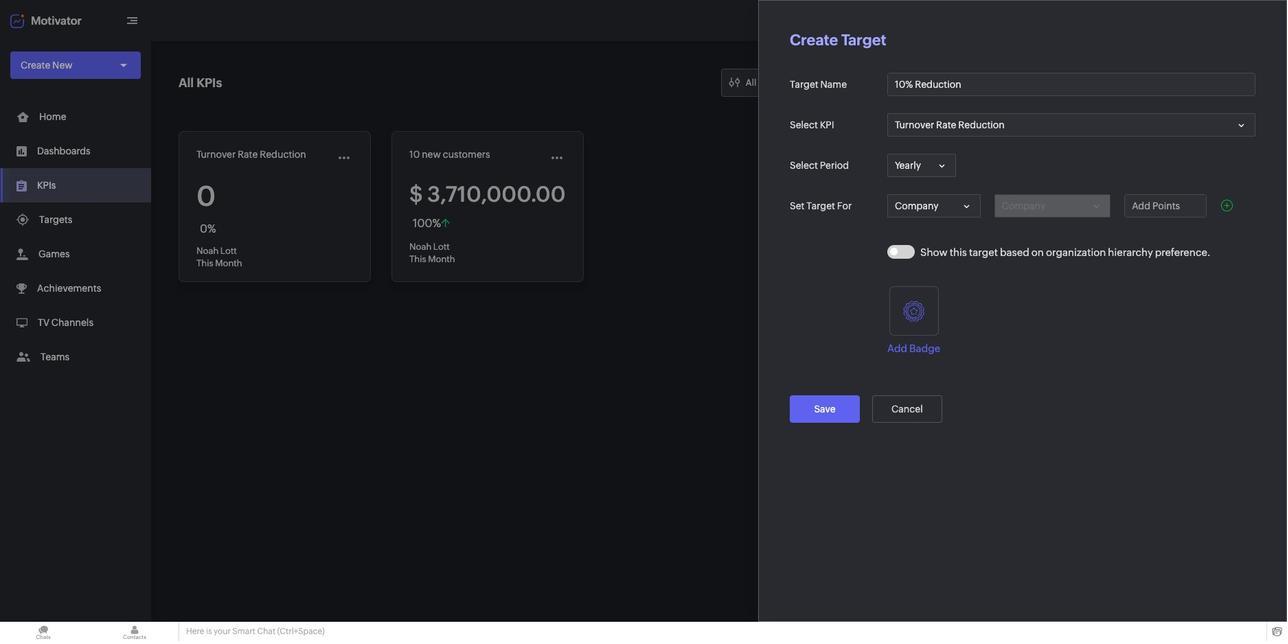 Task type: locate. For each thing, give the bounding box(es) containing it.
1 vertical spatial turnover
[[197, 149, 236, 160]]

0 vertical spatial target
[[842, 32, 887, 49]]

1 horizontal spatial company
[[1002, 201, 1046, 212]]

this
[[950, 246, 967, 258]]

kpis
[[197, 76, 222, 90], [37, 180, 56, 191]]

turnover rate reduction up yearly field in the right of the page
[[895, 120, 1005, 131]]

badge
[[910, 343, 941, 355]]

0 horizontal spatial company
[[895, 201, 939, 212]]

0 horizontal spatial month
[[215, 258, 242, 269]]

0 vertical spatial turnover
[[895, 120, 935, 131]]

0 vertical spatial rate
[[937, 120, 957, 131]]

create target
[[790, 32, 887, 49]]

1 horizontal spatial noah lott this month
[[410, 242, 455, 265]]

on
[[1032, 246, 1044, 258]]

1 horizontal spatial kpis
[[197, 76, 222, 90]]

kpis right all
[[197, 76, 222, 90]]

select left period
[[790, 160, 818, 171]]

0 horizontal spatial noah
[[197, 246, 219, 256]]

target
[[969, 246, 998, 258]]

noah down 100%
[[410, 242, 432, 252]]

lott for $ 3,710,000.00
[[433, 242, 450, 252]]

target
[[842, 32, 887, 49], [790, 79, 819, 90], [807, 201, 836, 212]]

create left new on the left of the page
[[21, 60, 50, 71]]

month down 100%
[[428, 254, 455, 265]]

0%
[[200, 223, 216, 236]]

select left kpi
[[790, 120, 818, 131]]

user image
[[1245, 10, 1267, 32]]

period
[[820, 160, 849, 171]]

noah
[[410, 242, 432, 252], [197, 246, 219, 256]]

home
[[39, 111, 66, 122]]

targets
[[39, 214, 72, 225]]

show
[[921, 246, 948, 258]]

0 vertical spatial select
[[790, 120, 818, 131]]

0 horizontal spatial turnover rate reduction
[[197, 149, 306, 160]]

100%
[[413, 217, 441, 230]]

0 horizontal spatial create
[[21, 60, 50, 71]]

list
[[0, 100, 151, 374]]

rate inside field
[[937, 120, 957, 131]]

0 horizontal spatial noah lott this month
[[197, 246, 242, 269]]

2 company from the left
[[1002, 201, 1046, 212]]

0 vertical spatial turnover rate reduction
[[895, 120, 1005, 131]]

turnover
[[895, 120, 935, 131], [197, 149, 236, 160]]

list containing home
[[0, 100, 151, 374]]

achievements
[[37, 283, 101, 294]]

1 horizontal spatial turnover rate reduction
[[895, 120, 1005, 131]]

2 select from the top
[[790, 160, 818, 171]]

Add Points text field
[[1126, 195, 1207, 217]]

this down 100%
[[410, 254, 426, 265]]

turnover rate reduction
[[895, 120, 1005, 131], [197, 149, 306, 160]]

0 horizontal spatial lott
[[220, 246, 237, 256]]

10 new customers
[[410, 149, 490, 160]]

1 horizontal spatial noah
[[410, 242, 432, 252]]

lott
[[433, 242, 450, 252], [220, 246, 237, 256]]

1 select from the top
[[790, 120, 818, 131]]

turnover up yearly
[[895, 120, 935, 131]]

1 horizontal spatial turnover
[[895, 120, 935, 131]]

this
[[410, 254, 426, 265], [197, 258, 213, 269]]

0 horizontal spatial this
[[197, 258, 213, 269]]

1 horizontal spatial this
[[410, 254, 426, 265]]

1 company from the left
[[895, 201, 939, 212]]

turnover up 0 at the top
[[197, 149, 236, 160]]

here
[[186, 627, 204, 637]]

turnover rate reduction up 0 at the top
[[197, 149, 306, 160]]

kpis up targets
[[37, 180, 56, 191]]

month for $ 3,710,000.00
[[428, 254, 455, 265]]

noah for 0
[[197, 246, 219, 256]]

target up name
[[842, 32, 887, 49]]

select
[[790, 120, 818, 131], [790, 160, 818, 171]]

company
[[895, 201, 939, 212], [1002, 201, 1046, 212]]

company down yearly field in the right of the page
[[895, 201, 939, 212]]

0 vertical spatial kpis
[[197, 76, 222, 90]]

your
[[214, 627, 231, 637]]

games
[[38, 249, 70, 260]]

rate
[[937, 120, 957, 131], [238, 149, 258, 160]]

create new
[[21, 60, 73, 71]]

1 horizontal spatial lott
[[433, 242, 450, 252]]

1 vertical spatial create
[[21, 60, 50, 71]]

noah lott this month
[[410, 242, 455, 265], [197, 246, 242, 269]]

create for create new
[[21, 60, 50, 71]]

is
[[206, 627, 212, 637]]

month down 0%
[[215, 258, 242, 269]]

1 vertical spatial rate
[[238, 149, 258, 160]]

Yearly field
[[888, 154, 957, 177]]

noah down 0%
[[197, 246, 219, 256]]

noah lott this month down 100%
[[410, 242, 455, 265]]

None text field
[[888, 74, 1255, 96]]

this down 0%
[[197, 258, 213, 269]]

1 horizontal spatial rate
[[937, 120, 957, 131]]

month
[[428, 254, 455, 265], [215, 258, 242, 269]]

0 vertical spatial create
[[790, 32, 838, 49]]

reduction
[[959, 120, 1005, 131], [260, 149, 306, 160]]

1 horizontal spatial reduction
[[959, 120, 1005, 131]]

noah lott this month down 0%
[[197, 246, 242, 269]]

1 vertical spatial kpis
[[37, 180, 56, 191]]

1 vertical spatial select
[[790, 160, 818, 171]]

1 horizontal spatial company field
[[995, 194, 1111, 218]]

channels
[[51, 317, 93, 328]]

teams
[[41, 352, 70, 363]]

Turnover Rate Reduction field
[[888, 113, 1256, 137]]

create
[[790, 32, 838, 49], [21, 60, 50, 71]]

target left for
[[807, 201, 836, 212]]

company up based
[[1002, 201, 1046, 212]]

cancel
[[892, 404, 923, 415]]

1 horizontal spatial month
[[428, 254, 455, 265]]

smart
[[232, 627, 256, 637]]

target left name
[[790, 79, 819, 90]]

company field down yearly field in the right of the page
[[888, 194, 981, 218]]

1 horizontal spatial create
[[790, 32, 838, 49]]

organization
[[1046, 246, 1107, 258]]

2 vertical spatial target
[[807, 201, 836, 212]]

0 horizontal spatial reduction
[[260, 149, 306, 160]]

0 vertical spatial reduction
[[959, 120, 1005, 131]]

Company field
[[888, 194, 981, 218], [995, 194, 1111, 218]]

select for select kpi
[[790, 120, 818, 131]]

company field up show this target based on organization hierarchy preference.
[[995, 194, 1111, 218]]

0 horizontal spatial company field
[[888, 194, 981, 218]]

create up target name
[[790, 32, 838, 49]]



Task type: describe. For each thing, give the bounding box(es) containing it.
select period
[[790, 160, 849, 171]]

show this target based on organization hierarchy preference.
[[921, 246, 1211, 258]]

save button
[[790, 396, 860, 423]]

set target for
[[790, 201, 852, 212]]

1 vertical spatial turnover rate reduction
[[197, 149, 306, 160]]

add
[[888, 343, 908, 355]]

save
[[815, 404, 836, 415]]

reduction inside field
[[959, 120, 1005, 131]]

3,710,000.00
[[427, 182, 566, 207]]

select for select period
[[790, 160, 818, 171]]

turnover inside field
[[895, 120, 935, 131]]

add badge
[[888, 343, 941, 355]]

1 vertical spatial reduction
[[260, 149, 306, 160]]

here is your smart chat (ctrl+space)
[[186, 627, 325, 637]]

create for create target
[[790, 32, 838, 49]]

noah for $ 3,710,000.00
[[410, 242, 432, 252]]

lott for 0
[[220, 246, 237, 256]]

name
[[821, 79, 847, 90]]

2 company field from the left
[[995, 194, 1111, 218]]

based
[[1000, 246, 1030, 258]]

target for set
[[807, 201, 836, 212]]

chats image
[[0, 623, 87, 642]]

motivator
[[31, 14, 82, 27]]

preference.
[[1156, 246, 1211, 258]]

kpi
[[820, 120, 835, 131]]

contacts image
[[91, 623, 178, 642]]

$
[[410, 182, 423, 207]]

0 horizontal spatial kpis
[[37, 180, 56, 191]]

10
[[410, 149, 420, 160]]

1 company field from the left
[[888, 194, 981, 218]]

tv
[[38, 317, 49, 328]]

0 horizontal spatial turnover
[[197, 149, 236, 160]]

cancel button
[[873, 396, 943, 423]]

new
[[422, 149, 441, 160]]

tv channels
[[38, 317, 93, 328]]

0 horizontal spatial rate
[[238, 149, 258, 160]]

hierarchy
[[1109, 246, 1154, 258]]

noah lott this month for $ 3,710,000.00
[[410, 242, 455, 265]]

this for $ 3,710,000.00
[[410, 254, 426, 265]]

0
[[197, 181, 216, 212]]

noah lott this month for 0
[[197, 246, 242, 269]]

new
[[52, 60, 73, 71]]

set
[[790, 201, 805, 212]]

yearly
[[895, 160, 922, 171]]

target name
[[790, 79, 847, 90]]

month for 0
[[215, 258, 242, 269]]

all
[[179, 76, 194, 90]]

this for 0
[[197, 258, 213, 269]]

(ctrl+space)
[[277, 627, 325, 637]]

all kpis
[[179, 76, 222, 90]]

for
[[838, 201, 852, 212]]

target for create
[[842, 32, 887, 49]]

select kpi
[[790, 120, 835, 131]]

turnover rate reduction inside field
[[895, 120, 1005, 131]]

chat
[[257, 627, 276, 637]]

dashboards
[[37, 146, 91, 157]]

customers
[[443, 149, 490, 160]]

$ 3,710,000.00
[[410, 182, 566, 207]]

1 vertical spatial target
[[790, 79, 819, 90]]



Task type: vqa. For each thing, say whether or not it's contained in the screenshot.
kpi
yes



